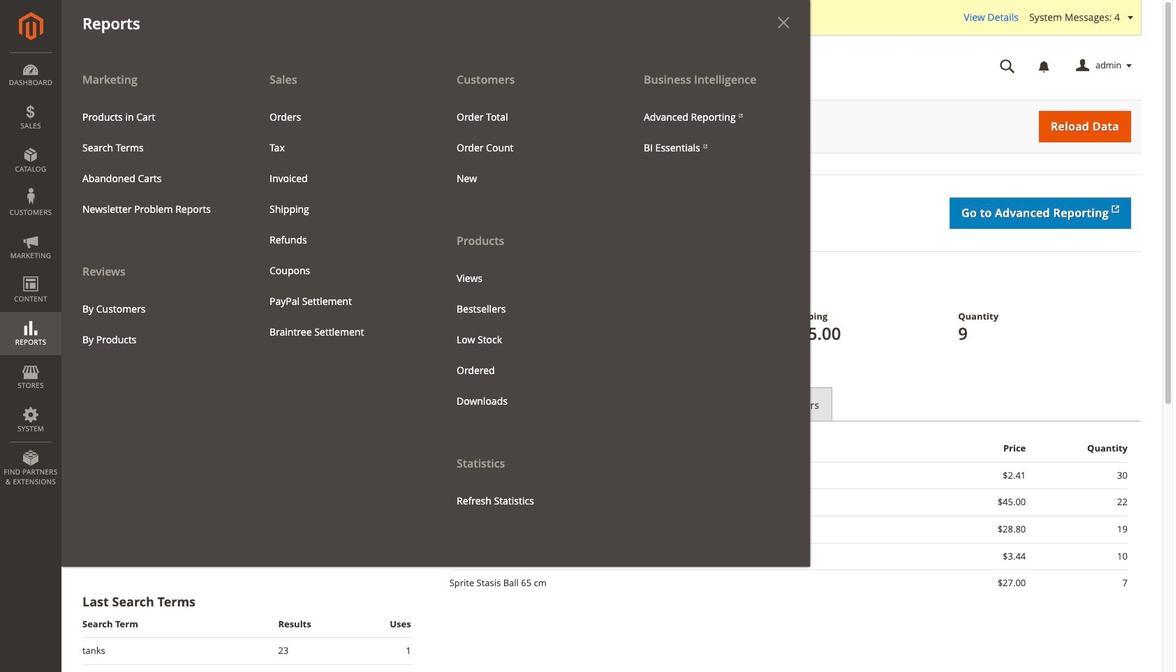 Task type: locate. For each thing, give the bounding box(es) containing it.
menu bar
[[0, 0, 810, 567]]

magento admin panel image
[[19, 12, 43, 41]]

menu
[[61, 64, 810, 567], [61, 64, 249, 355], [436, 64, 623, 517], [72, 102, 238, 225], [259, 102, 425, 348], [446, 102, 613, 194], [634, 102, 800, 163], [446, 263, 613, 417], [72, 294, 238, 355]]



Task type: vqa. For each thing, say whether or not it's contained in the screenshot.
Menu Bar
yes



